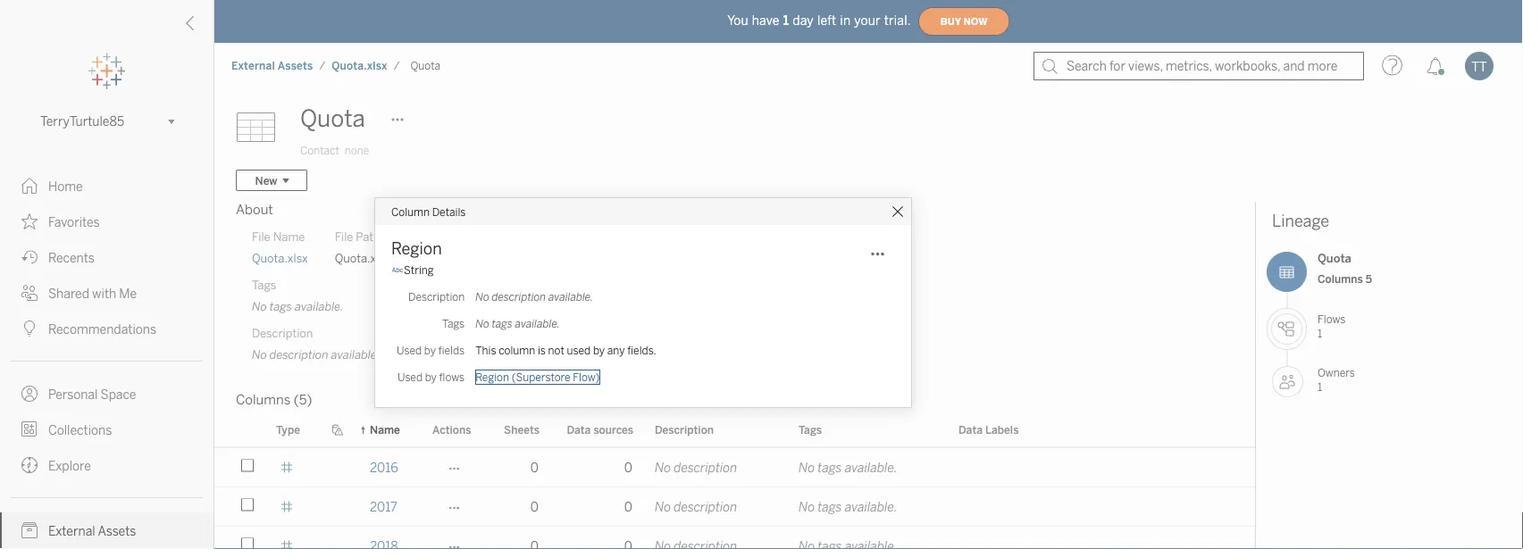 Task type: vqa. For each thing, say whether or not it's contained in the screenshot.
1 within Owners 1
yes



Task type: locate. For each thing, give the bounding box(es) containing it.
1 file from the left
[[252, 230, 271, 244]]

2 / from the left
[[394, 59, 400, 72]]

0 horizontal spatial /
[[319, 59, 326, 72]]

data left sources
[[567, 424, 591, 437]]

integer image
[[281, 462, 293, 474]]

assets
[[278, 59, 313, 72], [98, 524, 136, 539]]

1 no description from the top
[[655, 461, 738, 476]]

0 horizontal spatial external
[[48, 524, 95, 539]]

file down column details
[[418, 230, 436, 244]]

external assets
[[48, 524, 136, 539]]

1
[[784, 13, 789, 28], [1318, 327, 1323, 340], [1318, 381, 1323, 394]]

1 vertical spatial tags
[[442, 318, 465, 331]]

1 inside flows 1
[[1318, 327, 1323, 340]]

used by flows
[[398, 371, 465, 384]]

you
[[728, 13, 749, 28]]

by left fields
[[424, 345, 436, 358]]

recents link
[[0, 240, 214, 275]]

favorites link
[[0, 204, 214, 240]]

lineage
[[1273, 212, 1330, 231]]

0 vertical spatial type
[[438, 230, 464, 244]]

used for used by flows
[[398, 371, 423, 384]]

by left flows
[[425, 371, 437, 384]]

name inside file name quota.xlsx
[[273, 230, 305, 244]]

1 row from the top
[[215, 449, 1256, 490]]

column details dialog
[[375, 198, 912, 408]]

details
[[432, 205, 466, 218]]

home
[[48, 179, 83, 194]]

1 vertical spatial assets
[[98, 524, 136, 539]]

1 left day
[[784, 13, 789, 28]]

0
[[531, 461, 539, 476], [625, 461, 633, 476], [531, 500, 539, 515], [625, 500, 633, 515]]

0 horizontal spatial file
[[252, 230, 271, 244]]

external up the table image
[[231, 59, 275, 72]]

external assets / quota.xlsx /
[[231, 59, 400, 72]]

file name quota.xlsx
[[252, 230, 308, 265]]

assets down explore "link"
[[98, 524, 136, 539]]

available. inside description no description available.
[[331, 348, 380, 362]]

description down tags no tags available.
[[252, 326, 313, 341]]

description inside description no description available.
[[252, 326, 313, 341]]

2 vertical spatial tags
[[799, 424, 822, 437]]

tags inside tags no tags available.
[[270, 299, 292, 314]]

1 vertical spatial columns
[[236, 392, 291, 408]]

microsoft
[[418, 251, 468, 265]]

0 horizontal spatial columns
[[236, 392, 291, 408]]

used for used by fields
[[397, 345, 422, 358]]

quota.xlsx link
[[331, 59, 389, 73], [252, 250, 308, 266]]

0 horizontal spatial external assets link
[[0, 513, 214, 549]]

0 vertical spatial no description
[[655, 461, 738, 476]]

column
[[391, 205, 430, 218]]

grid
[[215, 409, 1256, 550]]

type down the columns (5)
[[276, 424, 300, 437]]

region for region
[[391, 240, 442, 259]]

name down about
[[273, 230, 305, 244]]

row group containing 2016
[[215, 409, 1256, 550]]

2017 link
[[370, 488, 397, 526]]

file inside file path quota.xlsx
[[335, 230, 353, 244]]

1 horizontal spatial region
[[476, 371, 509, 384]]

in
[[840, 13, 851, 28]]

data
[[567, 424, 591, 437], [959, 424, 983, 437]]

1 horizontal spatial tags
[[442, 318, 465, 331]]

flow)
[[573, 371, 600, 384]]

2 no description from the top
[[655, 500, 738, 515]]

2017
[[370, 500, 397, 515]]

no tags available. for 2016
[[799, 461, 898, 476]]

data for data sources
[[567, 424, 591, 437]]

data left labels
[[959, 424, 983, 437]]

1 horizontal spatial data
[[959, 424, 983, 437]]

2 horizontal spatial quota
[[1318, 252, 1352, 266]]

1 vertical spatial quota
[[300, 105, 365, 133]]

2 integer image from the top
[[281, 501, 293, 513]]

trial.
[[885, 13, 911, 28]]

with
[[92, 286, 116, 301]]

file inside file name quota.xlsx
[[252, 230, 271, 244]]

quota.xlsx down path on the left top of the page
[[335, 251, 391, 265]]

quota element
[[405, 59, 446, 72]]

region (superstore flow) link
[[476, 371, 600, 384]]

collections link
[[0, 412, 214, 448]]

1 vertical spatial name
[[370, 424, 400, 437]]

your
[[855, 13, 881, 28]]

2 horizontal spatial file
[[418, 230, 436, 244]]

quota.xlsx
[[332, 59, 388, 72], [252, 251, 308, 265], [335, 251, 391, 265]]

columns left (5)
[[236, 392, 291, 408]]

0 horizontal spatial tags
[[252, 278, 276, 292]]

no tags available.
[[476, 318, 560, 331], [799, 461, 898, 476], [799, 500, 898, 515]]

/ up contact on the top of the page
[[319, 59, 326, 72]]

no description for 2017
[[655, 500, 738, 515]]

string
[[404, 264, 434, 277]]

0 vertical spatial description
[[409, 291, 465, 304]]

0 horizontal spatial quota.xlsx link
[[252, 250, 308, 266]]

description inside column details dialog
[[409, 291, 465, 304]]

available.
[[549, 291, 594, 304], [295, 299, 344, 314], [515, 318, 560, 331], [331, 348, 380, 362], [845, 461, 898, 476], [845, 500, 898, 515]]

quota.xlsx link up tags no tags available.
[[252, 250, 308, 266]]

0 vertical spatial integer image
[[281, 422, 293, 435]]

file for file name
[[252, 230, 271, 244]]

0 vertical spatial assets
[[278, 59, 313, 72]]

row
[[215, 449, 1256, 490], [215, 488, 1256, 529], [215, 527, 1256, 550]]

0 vertical spatial columns
[[1318, 273, 1364, 286]]

2 data from the left
[[959, 424, 983, 437]]

region up string
[[391, 240, 442, 259]]

0 horizontal spatial name
[[273, 230, 305, 244]]

this
[[476, 345, 497, 358]]

1 vertical spatial external assets link
[[0, 513, 214, 549]]

buy now
[[941, 16, 988, 27]]

tags no tags available.
[[252, 278, 344, 314]]

0 vertical spatial region
[[391, 240, 442, 259]]

1 horizontal spatial quota.xlsx link
[[331, 59, 389, 73]]

1 vertical spatial integer image
[[281, 501, 293, 513]]

2 vertical spatial description
[[655, 424, 714, 437]]

2 row from the top
[[215, 488, 1256, 529]]

external down explore
[[48, 524, 95, 539]]

2 vertical spatial quota
[[1318, 252, 1352, 266]]

0 horizontal spatial data
[[567, 424, 591, 437]]

no
[[476, 291, 490, 304], [252, 299, 267, 314], [476, 318, 490, 331], [252, 348, 267, 362], [655, 461, 671, 476], [799, 461, 815, 476], [655, 500, 671, 515], [799, 500, 815, 515]]

external inside the main navigation. press the up and down arrow keys to access links. element
[[48, 524, 95, 539]]

name
[[273, 230, 305, 244], [370, 424, 400, 437]]

1 for flows 1
[[1318, 327, 1323, 340]]

2016
[[370, 461, 398, 476]]

2 file from the left
[[335, 230, 353, 244]]

actions
[[433, 424, 471, 437]]

1 data from the left
[[567, 424, 591, 437]]

external assets link
[[231, 59, 314, 73], [0, 513, 214, 549]]

external
[[231, 59, 275, 72], [48, 524, 95, 539]]

1 horizontal spatial external
[[231, 59, 275, 72]]

0 horizontal spatial region
[[391, 240, 442, 259]]

2 horizontal spatial tags
[[799, 424, 822, 437]]

recommendations
[[48, 322, 156, 337]]

flows
[[1318, 313, 1346, 326]]

2 vertical spatial 1
[[1318, 381, 1323, 394]]

file inside file type microsoft excel
[[418, 230, 436, 244]]

quota columns 5
[[1318, 252, 1373, 286]]

quota.xlsx up tags no tags available.
[[252, 251, 308, 265]]

row containing 2016
[[215, 449, 1256, 490]]

1 down the owners
[[1318, 381, 1323, 394]]

1 for owners 1
[[1318, 381, 1323, 394]]

1 horizontal spatial /
[[394, 59, 400, 72]]

0 vertical spatial name
[[273, 230, 305, 244]]

0 vertical spatial quota
[[411, 59, 441, 72]]

type
[[438, 230, 464, 244], [276, 424, 300, 437]]

1 vertical spatial description
[[252, 326, 313, 341]]

type up microsoft
[[438, 230, 464, 244]]

5
[[1366, 273, 1373, 286]]

1 vertical spatial type
[[276, 424, 300, 437]]

quota.xlsx link left the quota 'element'
[[331, 59, 389, 73]]

1 vertical spatial external
[[48, 524, 95, 539]]

tags
[[270, 299, 292, 314], [492, 318, 513, 331], [818, 461, 842, 476], [818, 500, 842, 515]]

description
[[492, 291, 546, 304], [270, 348, 329, 362], [674, 461, 738, 476], [674, 500, 738, 515]]

1 down flows
[[1318, 327, 1323, 340]]

1 horizontal spatial description
[[409, 291, 465, 304]]

0 vertical spatial 1
[[784, 13, 789, 28]]

text string icon image
[[391, 265, 404, 277]]

by
[[424, 345, 436, 358], [593, 345, 605, 358], [425, 371, 437, 384]]

2 vertical spatial no tags available.
[[799, 500, 898, 515]]

quota
[[411, 59, 441, 72], [300, 105, 365, 133], [1318, 252, 1352, 266]]

description right sources
[[655, 424, 714, 437]]

1 vertical spatial used
[[398, 371, 423, 384]]

used
[[397, 345, 422, 358], [398, 371, 423, 384]]

description inside column details dialog
[[492, 291, 546, 304]]

file
[[252, 230, 271, 244], [335, 230, 353, 244], [418, 230, 436, 244]]

quota.xlsx for file path quota.xlsx
[[335, 251, 391, 265]]

data labels
[[959, 424, 1019, 437]]

/
[[319, 59, 326, 72], [394, 59, 400, 72]]

3 file from the left
[[418, 230, 436, 244]]

used down used by fields
[[398, 371, 423, 384]]

0 vertical spatial quota.xlsx link
[[331, 59, 389, 73]]

integer image
[[281, 422, 293, 435], [281, 501, 293, 513], [281, 540, 293, 550]]

1 horizontal spatial file
[[335, 230, 353, 244]]

region
[[391, 240, 442, 259], [476, 371, 509, 384]]

recommendations link
[[0, 311, 214, 347]]

used up used by flows
[[397, 345, 422, 358]]

1 used from the top
[[397, 345, 422, 358]]

region down this
[[476, 371, 509, 384]]

0 vertical spatial tags
[[252, 278, 276, 292]]

assets inside the main navigation. press the up and down arrow keys to access links. element
[[98, 524, 136, 539]]

0 horizontal spatial description
[[252, 326, 313, 341]]

name up the "2016" "link"
[[370, 424, 400, 437]]

row group
[[215, 409, 1256, 550]]

tags
[[252, 278, 276, 292], [442, 318, 465, 331], [799, 424, 822, 437]]

no description available.
[[476, 291, 594, 304]]

1 vertical spatial quota.xlsx link
[[252, 250, 308, 266]]

columns
[[1318, 273, 1364, 286], [236, 392, 291, 408]]

external assets link down explore "link"
[[0, 513, 214, 549]]

2 vertical spatial integer image
[[281, 540, 293, 550]]

explore
[[48, 459, 91, 474]]

2 used from the top
[[398, 371, 423, 384]]

1 horizontal spatial type
[[438, 230, 464, 244]]

no description
[[655, 461, 738, 476], [655, 500, 738, 515]]

name inside grid
[[370, 424, 400, 437]]

external assets link up the table image
[[231, 59, 314, 73]]

0 horizontal spatial assets
[[98, 524, 136, 539]]

1 vertical spatial 1
[[1318, 327, 1323, 340]]

columns left 5
[[1318, 273, 1364, 286]]

0 horizontal spatial quota
[[300, 105, 365, 133]]

by left any in the bottom of the page
[[593, 345, 605, 358]]

data sources
[[567, 424, 634, 437]]

labels
[[986, 424, 1019, 437]]

personal space link
[[0, 376, 214, 412]]

file left path on the left top of the page
[[335, 230, 353, 244]]

0 vertical spatial no tags available.
[[476, 318, 560, 331]]

1 horizontal spatial name
[[370, 424, 400, 437]]

no inside tags no tags available.
[[252, 299, 267, 314]]

1 vertical spatial no tags available.
[[799, 461, 898, 476]]

1 horizontal spatial columns
[[1318, 273, 1364, 286]]

0 vertical spatial external
[[231, 59, 275, 72]]

description down string
[[409, 291, 465, 304]]

0 vertical spatial used
[[397, 345, 422, 358]]

owners image
[[1273, 366, 1304, 398]]

0 horizontal spatial type
[[276, 424, 300, 437]]

0 vertical spatial external assets link
[[231, 59, 314, 73]]

flows image
[[1272, 314, 1303, 345]]

1 vertical spatial no description
[[655, 500, 738, 515]]

description
[[409, 291, 465, 304], [252, 326, 313, 341], [655, 424, 714, 437]]

1 vertical spatial region
[[476, 371, 509, 384]]

owners
[[1318, 367, 1356, 380]]

/ left the quota 'element'
[[394, 59, 400, 72]]

1 horizontal spatial assets
[[278, 59, 313, 72]]

2 horizontal spatial description
[[655, 424, 714, 437]]

(5)
[[294, 392, 312, 408]]

assets up the table image
[[278, 59, 313, 72]]

1 inside owners 1
[[1318, 381, 1323, 394]]

file down about
[[252, 230, 271, 244]]



Task type: describe. For each thing, give the bounding box(es) containing it.
1 horizontal spatial external assets link
[[231, 59, 314, 73]]

sources
[[594, 424, 634, 437]]

main navigation. press the up and down arrow keys to access links. element
[[0, 168, 214, 550]]

owners 1
[[1318, 367, 1356, 394]]

now
[[964, 16, 988, 27]]

2016 link
[[370, 449, 398, 487]]

3 integer image from the top
[[281, 540, 293, 550]]

assets for external assets
[[98, 524, 136, 539]]

file for file path
[[335, 230, 353, 244]]

type inside grid
[[276, 424, 300, 437]]

space
[[101, 387, 136, 402]]

any
[[608, 345, 625, 358]]

shared with me link
[[0, 275, 214, 311]]

new
[[255, 174, 278, 187]]

columns inside quota columns 5
[[1318, 273, 1364, 286]]

description no description available.
[[252, 326, 380, 362]]

favorites
[[48, 215, 100, 230]]

file type microsoft excel
[[418, 230, 498, 265]]

columns image
[[1267, 252, 1308, 292]]

personal space
[[48, 387, 136, 402]]

1 horizontal spatial quota
[[411, 59, 441, 72]]

day
[[793, 13, 814, 28]]

shared
[[48, 286, 89, 301]]

flows
[[439, 371, 465, 384]]

me
[[119, 286, 137, 301]]

(superstore
[[512, 371, 571, 384]]

region for region (superstore flow)
[[476, 371, 509, 384]]

fields
[[439, 345, 465, 358]]

no tags available. inside column details dialog
[[476, 318, 560, 331]]

by for flows
[[425, 371, 437, 384]]

path
[[356, 230, 380, 244]]

sheets
[[504, 424, 540, 437]]

navigation panel element
[[0, 54, 214, 550]]

used
[[567, 345, 591, 358]]

home link
[[0, 168, 214, 204]]

collections
[[48, 423, 112, 438]]

contact none
[[300, 144, 369, 157]]

left
[[818, 13, 837, 28]]

quota.xlsx left the quota 'element'
[[332, 59, 388, 72]]

type inside file type microsoft excel
[[438, 230, 464, 244]]

assets for external assets / quota.xlsx /
[[278, 59, 313, 72]]

flows 1
[[1318, 313, 1346, 340]]

grid containing 2016
[[215, 409, 1256, 550]]

about
[[236, 202, 273, 218]]

this column is not used by any fields.
[[476, 345, 657, 358]]

used by fields
[[397, 345, 465, 358]]

recents
[[48, 251, 95, 265]]

contact
[[300, 144, 339, 157]]

region (superstore flow)
[[476, 371, 600, 384]]

excel
[[471, 251, 498, 265]]

no inside description no description available.
[[252, 348, 267, 362]]

data for data labels
[[959, 424, 983, 437]]

new button
[[236, 170, 307, 191]]

file for file type
[[418, 230, 436, 244]]

3 row from the top
[[215, 527, 1256, 550]]

description inside grid
[[655, 424, 714, 437]]

shared with me
[[48, 286, 137, 301]]

columns (5)
[[236, 392, 312, 408]]

tags inside grid
[[799, 424, 822, 437]]

tags inside tags no tags available.
[[252, 278, 276, 292]]

buy
[[941, 16, 962, 27]]

fields.
[[628, 345, 657, 358]]

row containing 2017
[[215, 488, 1256, 529]]

file path quota.xlsx
[[335, 230, 391, 265]]

quota inside quota columns 5
[[1318, 252, 1352, 266]]

1 / from the left
[[319, 59, 326, 72]]

tags inside column details dialog
[[442, 318, 465, 331]]

no tags available. for 2017
[[799, 500, 898, 515]]

tags inside column details dialog
[[492, 318, 513, 331]]

not
[[548, 345, 565, 358]]

column
[[499, 345, 536, 358]]

is
[[538, 345, 546, 358]]

no description for 2016
[[655, 461, 738, 476]]

by for fields
[[424, 345, 436, 358]]

you have 1 day left in your trial.
[[728, 13, 911, 28]]

available. inside tags no tags available.
[[295, 299, 344, 314]]

have
[[752, 13, 780, 28]]

table image
[[236, 101, 290, 155]]

buy now button
[[919, 7, 1011, 36]]

none
[[345, 144, 369, 157]]

explore link
[[0, 448, 214, 484]]

description inside description no description available.
[[270, 348, 329, 362]]

personal
[[48, 387, 98, 402]]

column details
[[391, 205, 466, 218]]

1 integer image from the top
[[281, 422, 293, 435]]

quota.xlsx for file name quota.xlsx
[[252, 251, 308, 265]]

external for external assets
[[48, 524, 95, 539]]

external for external assets / quota.xlsx /
[[231, 59, 275, 72]]



